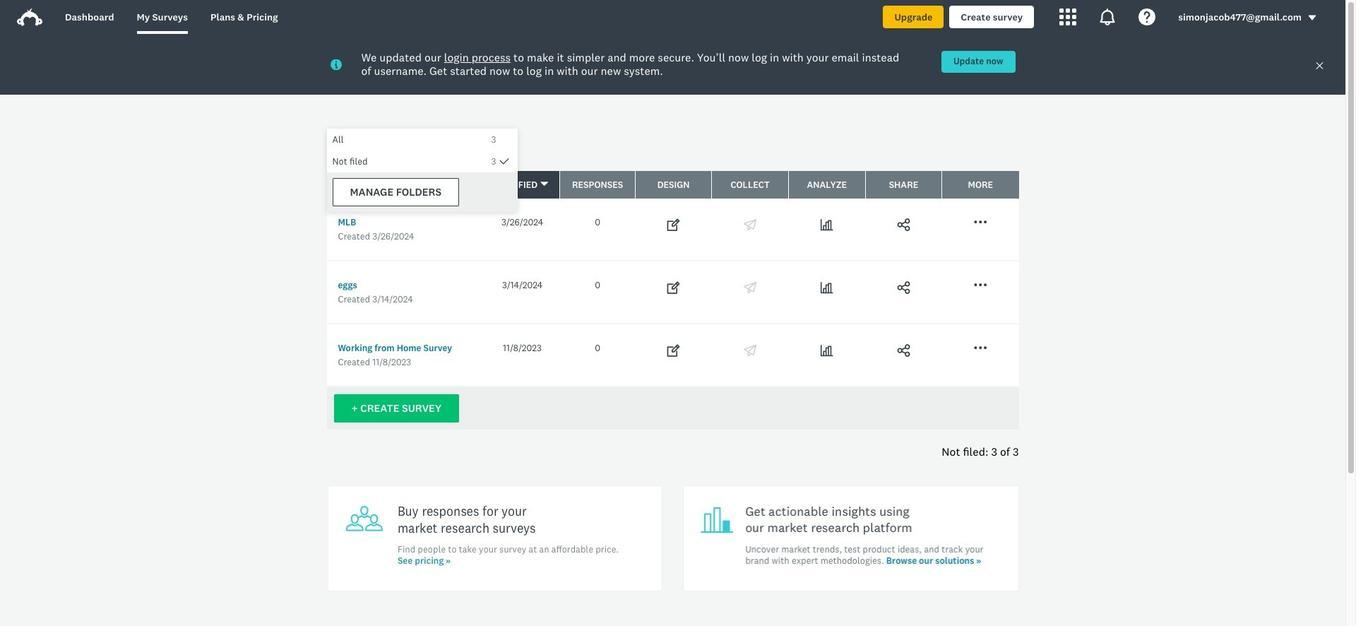 Task type: locate. For each thing, give the bounding box(es) containing it.
1 horizontal spatial products icon image
[[1100, 8, 1117, 25]]

x image
[[1316, 61, 1325, 70]]

0 horizontal spatial products icon image
[[1060, 8, 1077, 25]]

products icon image
[[1060, 8, 1077, 25], [1100, 8, 1117, 25]]

1 products icon image from the left
[[1060, 8, 1077, 25]]



Task type: describe. For each thing, give the bounding box(es) containing it.
dropdown arrow image
[[1308, 13, 1318, 23]]

2 products icon image from the left
[[1100, 8, 1117, 25]]

surveymonkey logo image
[[17, 8, 42, 26]]

help icon image
[[1139, 8, 1156, 25]]



Task type: vqa. For each thing, say whether or not it's contained in the screenshot.
GRID image
no



